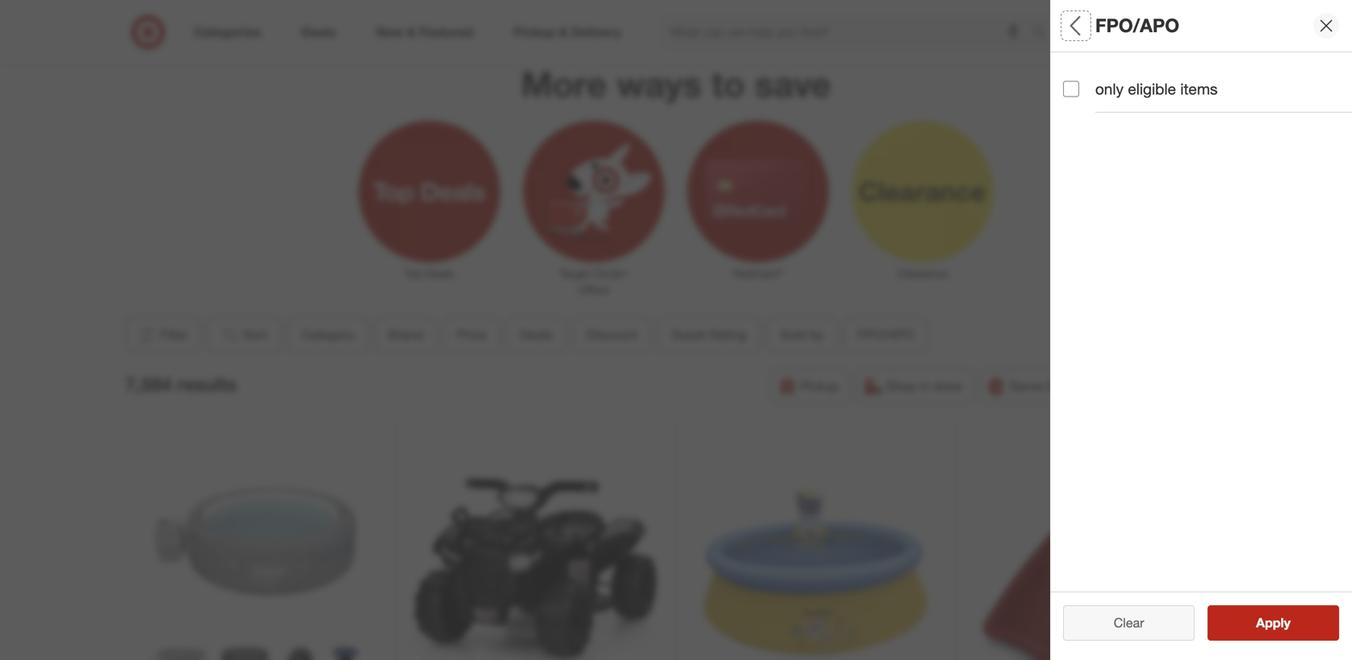 Task type: vqa. For each thing, say whether or not it's contained in the screenshot.
San Jose Oakridge within the dropdown button
no



Task type: locate. For each thing, give the bounding box(es) containing it.
0 horizontal spatial add to cart
[[737, 1, 789, 14]]

delivery
[[1072, 378, 1119, 394]]

clear inside the all filters dialog
[[1106, 622, 1136, 637]]

0 vertical spatial category
[[1063, 69, 1130, 87]]

redcard™
[[733, 266, 784, 280]]

2 add to cart from the left
[[895, 1, 947, 14]]

target
[[559, 266, 590, 280]]

1 horizontal spatial results
[[1096, 588, 1134, 604]]

1 horizontal spatial cart
[[928, 1, 947, 14]]

1 add from the left
[[737, 1, 755, 14]]

fpo/apo up shop
[[858, 327, 914, 342]]

shop in store
[[886, 378, 963, 394]]

filter button
[[126, 317, 201, 352]]

clear inside fpo/apo dialog
[[1114, 615, 1145, 631]]

sports
[[1156, 588, 1193, 604]]

target circle™ offers
[[559, 266, 629, 296]]

3 add from the left
[[1054, 1, 1072, 14]]

1 horizontal spatial add to cart
[[895, 1, 947, 14]]

deals right top
[[426, 266, 454, 280]]

1 horizontal spatial add to cart button
[[857, 0, 986, 20]]

deals right the price
[[520, 327, 553, 342]]

0 horizontal spatial results
[[177, 373, 237, 396]]

category down all filters
[[1063, 69, 1130, 87]]

search
[[1025, 26, 1064, 42]]

2 horizontal spatial add to cart button
[[1015, 0, 1145, 20]]

results
[[177, 373, 237, 396], [1096, 588, 1134, 604], [1266, 622, 1308, 637]]

fpo/apo button
[[844, 317, 928, 352]]

deals
[[426, 266, 454, 280], [520, 327, 553, 342]]

clear down 'for'
[[1114, 615, 1145, 631]]

1 add to cart from the left
[[737, 1, 789, 14]]

pickup button
[[771, 369, 850, 404]]

deals button
[[507, 317, 566, 352]]

1 horizontal spatial add
[[895, 1, 914, 14]]

0 horizontal spatial add
[[737, 1, 755, 14]]

2 vertical spatial results
[[1266, 622, 1308, 637]]

1 horizontal spatial fpo/apo
[[1096, 14, 1180, 37]]

results left 'for'
[[1096, 588, 1134, 604]]

fpo/apo
[[1096, 14, 1180, 37], [858, 327, 914, 342]]

clearance
[[897, 266, 948, 280]]

all filters
[[1063, 14, 1141, 37]]

0 vertical spatial fpo/apo
[[1096, 14, 1180, 37]]

discount
[[587, 327, 638, 342]]

category button
[[1063, 52, 1352, 109], [288, 317, 369, 352]]

same
[[1010, 378, 1043, 394]]

1 horizontal spatial category
[[1063, 69, 1130, 87]]

ways
[[617, 62, 702, 105]]

to for first add to cart button from the right
[[1075, 1, 1084, 14]]

2 add from the left
[[895, 1, 914, 14]]

1 vertical spatial deals
[[520, 327, 553, 342]]

shop in store button
[[856, 369, 973, 404]]

filter
[[160, 327, 188, 342]]

2 horizontal spatial add to cart
[[1054, 1, 1106, 14]]

items
[[1181, 80, 1218, 98]]

guest rating
[[671, 327, 747, 342]]

only
[[1096, 80, 1124, 98]]

circle™
[[593, 266, 629, 280]]

outdoors
[[1209, 588, 1261, 604]]

2 add to cart button from the left
[[857, 0, 986, 20]]

1 vertical spatial results
[[1096, 588, 1134, 604]]

add to cart button
[[698, 0, 828, 20], [857, 0, 986, 20], [1015, 0, 1145, 20]]

clear left all at the right of page
[[1106, 622, 1136, 637]]

coleman sicily saluspa inflatable round outdoor hot tub spa with 180 soothing airjets, filter cartridge, and insulated cover image
[[132, 439, 380, 660], [132, 439, 380, 660]]

0 vertical spatial results
[[177, 373, 237, 396]]

flexible flyer sled 48" image
[[972, 439, 1221, 660], [972, 439, 1221, 660]]

apply
[[1257, 615, 1291, 631]]

2 horizontal spatial cart
[[1087, 1, 1106, 14]]

cart
[[770, 1, 789, 14], [928, 1, 947, 14], [1087, 1, 1106, 14]]

to
[[758, 1, 767, 14], [916, 1, 926, 14], [1075, 1, 1084, 14], [712, 62, 745, 105]]

rating
[[709, 327, 747, 342]]

only eligible items checkbox
[[1063, 81, 1080, 97]]

What can we help you find? suggestions appear below search field
[[661, 14, 1036, 50]]

Include out of stock checkbox
[[1063, 519, 1080, 535]]

in
[[920, 378, 930, 394]]

7584 results for sports & outdoors deals
[[1063, 588, 1295, 604]]

apply button
[[1208, 605, 1340, 641]]

same day delivery
[[1010, 378, 1119, 394]]

0 horizontal spatial deals
[[426, 266, 454, 280]]

costway 6v kids atv quad electric ride on car toy toddler with led light mp3 image
[[412, 439, 660, 660], [412, 439, 660, 660]]

discount button
[[573, 317, 651, 352]]

1 add to cart button from the left
[[698, 0, 828, 20]]

category
[[1063, 69, 1130, 87], [302, 327, 355, 342]]

add
[[737, 1, 755, 14], [895, 1, 914, 14], [1054, 1, 1072, 14]]

all filters dialog
[[1051, 0, 1352, 660]]

results inside see results button
[[1266, 622, 1308, 637]]

by
[[810, 327, 824, 342]]

fpo/apo right all
[[1096, 14, 1180, 37]]

0 horizontal spatial category button
[[288, 317, 369, 352]]

brand
[[389, 327, 423, 342]]

jleisure sun club 12010 5 foot x 16.5 inch 1 to 2 person capacity 3d kids outdoor above ground inflatable kiddie swimming pool, blue image
[[692, 439, 940, 660], [692, 439, 940, 660]]

3 cart from the left
[[1087, 1, 1106, 14]]

0 horizontal spatial fpo/apo
[[858, 327, 914, 342]]

save
[[755, 62, 831, 105]]

results right 7,584
[[177, 373, 237, 396]]

1 horizontal spatial category button
[[1063, 52, 1352, 109]]

3 add to cart button from the left
[[1015, 0, 1145, 20]]

1 horizontal spatial deals
[[520, 327, 553, 342]]

1 vertical spatial category
[[302, 327, 355, 342]]

category right sort
[[302, 327, 355, 342]]

sort
[[243, 327, 268, 342]]

2 horizontal spatial results
[[1266, 622, 1308, 637]]

results down deals
[[1266, 622, 1308, 637]]

more ways to save
[[521, 62, 831, 105]]

2 horizontal spatial add
[[1054, 1, 1072, 14]]

7584
[[1063, 588, 1092, 604]]

fpo/apo dialog
[[1051, 0, 1352, 660]]

clear all button
[[1063, 612, 1195, 647]]

0 horizontal spatial cart
[[770, 1, 789, 14]]

all
[[1063, 14, 1086, 37]]

1 vertical spatial fpo/apo
[[858, 327, 914, 342]]

top
[[405, 266, 423, 280]]

to for first add to cart button from the left
[[758, 1, 767, 14]]

1 vertical spatial category button
[[288, 317, 369, 352]]

add to cart
[[737, 1, 789, 14], [895, 1, 947, 14], [1054, 1, 1106, 14]]

0 horizontal spatial add to cart button
[[698, 0, 828, 20]]

clear
[[1114, 615, 1145, 631], [1106, 622, 1136, 637]]

pickup
[[801, 378, 839, 394]]



Task type: describe. For each thing, give the bounding box(es) containing it.
see results
[[1240, 622, 1308, 637]]

price
[[457, 327, 487, 342]]

results for see
[[1266, 622, 1308, 637]]

0 vertical spatial category button
[[1063, 52, 1352, 109]]

add for 2nd add to cart button from left
[[895, 1, 914, 14]]

search button
[[1025, 14, 1064, 53]]

all
[[1140, 622, 1153, 637]]

day
[[1047, 378, 1069, 394]]

sold by button
[[767, 317, 838, 352]]

sold
[[781, 327, 807, 342]]

add for first add to cart button from the left
[[737, 1, 755, 14]]

clearance link
[[841, 117, 1005, 282]]

add for first add to cart button from the right
[[1054, 1, 1072, 14]]

price button
[[444, 317, 500, 352]]

only eligible items
[[1096, 80, 1218, 98]]

top deals
[[405, 266, 454, 280]]

7,584
[[126, 373, 172, 396]]

see results button
[[1208, 612, 1340, 647]]

shop
[[886, 378, 917, 394]]

3 add to cart from the left
[[1054, 1, 1106, 14]]

1 cart from the left
[[770, 1, 789, 14]]

clear button
[[1063, 605, 1195, 641]]

offers
[[579, 282, 609, 296]]

2 cart from the left
[[928, 1, 947, 14]]

redcard™ link
[[676, 117, 841, 282]]

store
[[934, 378, 963, 394]]

clear for clear all
[[1106, 622, 1136, 637]]

see
[[1240, 622, 1263, 637]]

deals inside button
[[520, 327, 553, 342]]

filters
[[1091, 14, 1141, 37]]

deals
[[1264, 588, 1295, 604]]

category inside the all filters dialog
[[1063, 69, 1130, 87]]

same day delivery button
[[980, 369, 1129, 404]]

top deals link
[[347, 117, 512, 282]]

more
[[521, 62, 607, 105]]

guest rating button
[[658, 317, 760, 352]]

sort button
[[207, 317, 282, 352]]

guest
[[671, 327, 706, 342]]

sold by
[[781, 327, 824, 342]]

clear for clear
[[1114, 615, 1145, 631]]

&
[[1197, 588, 1205, 604]]

clear all
[[1106, 622, 1153, 637]]

for
[[1137, 588, 1153, 604]]

eligible
[[1128, 80, 1176, 98]]

to for 2nd add to cart button from left
[[916, 1, 926, 14]]

fpo/apo inside fpo/apo dialog
[[1096, 14, 1180, 37]]

carousel region
[[193, 0, 1159, 49]]

fpo/apo inside 'fpo/apo' button
[[858, 327, 914, 342]]

brand button
[[375, 317, 437, 352]]

results for 7584
[[1096, 588, 1134, 604]]

results for 7,584
[[177, 373, 237, 396]]

7,584 results
[[126, 373, 237, 396]]

0 vertical spatial deals
[[426, 266, 454, 280]]

0 horizontal spatial category
[[302, 327, 355, 342]]



